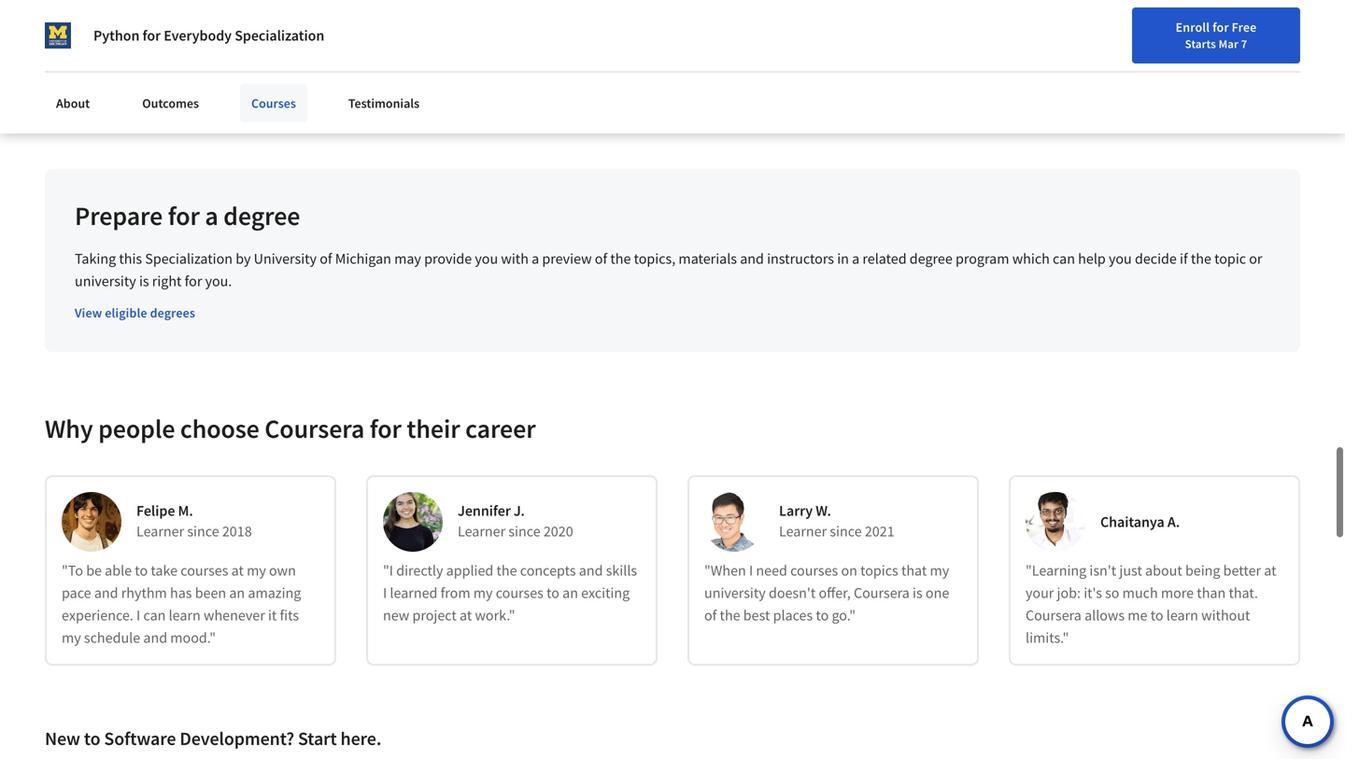 Task type: vqa. For each thing, say whether or not it's contained in the screenshot.
leftmost "Introduction"
no



Task type: locate. For each thing, give the bounding box(es) containing it.
show notifications image
[[1150, 61, 1173, 83]]

able
[[105, 561, 132, 580]]

career
[[965, 59, 1001, 76]]

learn down more
[[1167, 606, 1198, 625]]

development?
[[180, 727, 294, 751]]

your right find
[[911, 59, 935, 76]]

new
[[938, 59, 962, 76], [45, 727, 80, 751]]

1 vertical spatial coursera
[[854, 584, 910, 602]]

specialization
[[235, 26, 324, 45], [145, 249, 233, 268]]

specialization up programming
[[235, 26, 324, 45]]

python for python programming
[[198, 63, 238, 80]]

a right "with" on the top left
[[532, 249, 539, 268]]

from
[[441, 584, 470, 602]]

is left the one
[[913, 584, 923, 602]]

1 horizontal spatial since
[[509, 522, 541, 541]]

people
[[98, 412, 175, 445]]

can down rhythm
[[143, 606, 166, 625]]

courses up "work."" at the bottom of the page
[[496, 584, 544, 602]]

2 since from the left
[[509, 522, 541, 541]]

at
[[231, 561, 244, 580], [1264, 561, 1277, 580], [460, 606, 472, 625]]

learner down jennifer
[[458, 522, 506, 541]]

of left michigan
[[320, 249, 332, 268]]

learn down has
[[169, 606, 201, 625]]

view eligible degrees
[[75, 304, 195, 321]]

0 horizontal spatial an
[[229, 584, 245, 602]]

1 vertical spatial can
[[143, 606, 166, 625]]

the left topics,
[[610, 249, 631, 268]]

view
[[75, 304, 102, 321]]

0 vertical spatial new
[[938, 59, 962, 76]]

2 horizontal spatial learner
[[779, 522, 827, 541]]

degree up by
[[223, 199, 300, 232]]

and right materials
[[740, 249, 764, 268]]

degree right the related
[[910, 249, 953, 268]]

0 vertical spatial degree
[[223, 199, 300, 232]]

0 horizontal spatial learner
[[136, 522, 184, 541]]

1 vertical spatial degree
[[910, 249, 953, 268]]

your down "learning
[[1026, 584, 1054, 602]]

0 vertical spatial python
[[93, 26, 140, 45]]

1 since from the left
[[187, 522, 219, 541]]

1 horizontal spatial courses
[[496, 584, 544, 602]]

learn for has
[[169, 606, 201, 625]]

courses inside "i directly applied the concepts and skills i learned from my courses to an exciting new project at work."
[[496, 584, 544, 602]]

experience.
[[62, 606, 133, 625]]

since down m.
[[187, 522, 219, 541]]

at down "2018"
[[231, 561, 244, 580]]

for inside the enroll for free starts mar 7
[[1213, 19, 1229, 35]]

2 horizontal spatial at
[[1264, 561, 1277, 580]]

is
[[139, 272, 149, 290], [913, 584, 923, 602]]

0 vertical spatial coursera
[[265, 412, 365, 445]]

2 learn from the left
[[1167, 606, 1198, 625]]

much
[[1123, 584, 1158, 602]]

learner inside the jennifer j. learner since 2020
[[458, 522, 506, 541]]

2 an from the left
[[562, 584, 578, 602]]

find your new career
[[884, 59, 1001, 76]]

1 vertical spatial specialization
[[145, 249, 233, 268]]

outcomes link
[[131, 84, 210, 122]]

for right prepare
[[168, 199, 200, 232]]

0 vertical spatial i
[[749, 561, 753, 580]]

individuals
[[53, 9, 125, 28]]

0 vertical spatial is
[[139, 272, 149, 290]]

2 horizontal spatial of
[[704, 606, 717, 625]]

learn inside "to be able to take courses at my own pace and rhythm has been an amazing experience. i can learn whenever it fits my schedule and mood."
[[169, 606, 201, 625]]

since inside larry w. learner since 2021
[[830, 522, 862, 541]]

for inside taking this specialization by university of michigan may provide you with a preview of the topics, materials and instructors in a related degree program which can help you decide if the topic or university is right for you.
[[185, 272, 202, 290]]

i left need
[[749, 561, 753, 580]]

by
[[236, 249, 251, 268]]

for up mar
[[1213, 19, 1229, 35]]

specialization up right
[[145, 249, 233, 268]]

choose
[[180, 412, 259, 445]]

0 horizontal spatial coursera
[[265, 412, 365, 445]]

2 learner from the left
[[458, 522, 506, 541]]

2 horizontal spatial since
[[830, 522, 862, 541]]

0 horizontal spatial can
[[143, 606, 166, 625]]

since down w.
[[830, 522, 862, 541]]

courses
[[251, 95, 296, 112]]

"i
[[383, 561, 393, 580]]

0 vertical spatial specialization
[[235, 26, 324, 45]]

1 vertical spatial your
[[1026, 584, 1054, 602]]

directly
[[396, 561, 443, 580]]

university inside "when i need courses on topics that my university doesn't offer, coursera is one of the best places to go."
[[704, 584, 766, 602]]

1 horizontal spatial coursera
[[854, 584, 910, 602]]

to inside "i directly applied the concepts and skills i learned from my courses to an exciting new project at work."
[[547, 584, 559, 602]]

my up "work."" at the bottom of the page
[[473, 584, 493, 602]]

0 vertical spatial your
[[911, 59, 935, 76]]

is left right
[[139, 272, 149, 290]]

2 horizontal spatial i
[[749, 561, 753, 580]]

0 horizontal spatial university
[[75, 272, 136, 290]]

materials
[[679, 249, 737, 268]]

my up the one
[[930, 561, 949, 580]]

help
[[1078, 249, 1106, 268]]

coursera inside "learning isn't just about being better at your job: it's so much more than that. coursera allows me to learn without limits."
[[1026, 606, 1082, 625]]

jennifer j. learner since 2020
[[458, 502, 573, 541]]

university down "taking"
[[75, 272, 136, 290]]

to up rhythm
[[135, 561, 148, 580]]

1 horizontal spatial python
[[198, 63, 238, 80]]

your inside "learning isn't just about being better at your job: it's so much more than that. coursera allows me to learn without limits."
[[1026, 584, 1054, 602]]

1 horizontal spatial i
[[383, 584, 387, 602]]

0 horizontal spatial specialization
[[145, 249, 233, 268]]

1 you from the left
[[475, 249, 498, 268]]

2 vertical spatial coursera
[[1026, 606, 1082, 625]]

the right applied
[[496, 561, 517, 580]]

courses up been
[[181, 561, 228, 580]]

the right if
[[1191, 249, 1211, 268]]

0 horizontal spatial learn
[[169, 606, 201, 625]]

since for w.
[[830, 522, 862, 541]]

eligible
[[105, 304, 147, 321]]

a.
[[1168, 513, 1180, 531]]

1 vertical spatial python
[[198, 63, 238, 80]]

fits
[[280, 606, 299, 625]]

1 horizontal spatial learner
[[458, 522, 506, 541]]

you
[[475, 249, 498, 268], [1109, 249, 1132, 268]]

skills
[[606, 561, 637, 580]]

go."
[[832, 606, 856, 625]]

python down "python for everybody specialization"
[[198, 63, 238, 80]]

i down rhythm
[[136, 606, 140, 625]]

you'll
[[116, 28, 152, 47]]

new left career
[[938, 59, 962, 76]]

so
[[1105, 584, 1120, 602]]

applied
[[446, 561, 494, 580]]

0 horizontal spatial you
[[475, 249, 498, 268]]

i down "i
[[383, 584, 387, 602]]

i inside "i directly applied the concepts and skills i learned from my courses to an exciting new project at work."
[[383, 584, 387, 602]]

everybody
[[164, 26, 232, 45]]

web
[[347, 63, 371, 80]]

best
[[743, 606, 770, 625]]

courses up offer,
[[790, 561, 838, 580]]

taking this specialization by university of michigan may provide you with a preview of the topics, materials and instructors in a related degree program which can help you decide if the topic or university is right for you.
[[75, 249, 1262, 290]]

1 horizontal spatial university
[[704, 584, 766, 602]]

1 an from the left
[[229, 584, 245, 602]]

view eligible degrees button
[[75, 304, 195, 322]]

of left best
[[704, 606, 717, 625]]

1 horizontal spatial can
[[1053, 249, 1075, 268]]

learner down "larry"
[[779, 522, 827, 541]]

0 horizontal spatial courses
[[181, 561, 228, 580]]

since for j.
[[509, 522, 541, 541]]

since
[[187, 522, 219, 541], [509, 522, 541, 541], [830, 522, 862, 541]]

software
[[104, 727, 176, 751]]

since down j.
[[509, 522, 541, 541]]

2020
[[544, 522, 573, 541]]

1 horizontal spatial at
[[460, 606, 472, 625]]

topics
[[860, 561, 898, 580]]

since inside felipe m. learner since 2018
[[187, 522, 219, 541]]

"when i need courses on topics that my university doesn't offer, coursera is one of the best places to go."
[[704, 561, 949, 625]]

has
[[170, 584, 192, 602]]

3 since from the left
[[830, 522, 862, 541]]

and
[[740, 249, 764, 268], [579, 561, 603, 580], [94, 584, 118, 602], [143, 629, 167, 647]]

0 vertical spatial university
[[75, 272, 136, 290]]

coursera inside "when i need courses on topics that my university doesn't offer, coursera is one of the best places to go."
[[854, 584, 910, 602]]

why people choose coursera for their career
[[45, 412, 536, 445]]

0 horizontal spatial new
[[45, 727, 80, 751]]

can left help
[[1053, 249, 1075, 268]]

an up whenever
[[229, 584, 245, 602]]

1 vertical spatial university
[[704, 584, 766, 602]]

1 horizontal spatial your
[[1026, 584, 1054, 602]]

outcomes
[[142, 95, 199, 112]]

jennifer
[[458, 502, 511, 520]]

at inside "to be able to take courses at my own pace and rhythm has been an amazing experience. i can learn whenever it fits my schedule and mood."
[[231, 561, 244, 580]]

project
[[412, 606, 457, 625]]

1 vertical spatial is
[[913, 584, 923, 602]]

0 horizontal spatial since
[[187, 522, 219, 541]]

2 horizontal spatial a
[[852, 249, 860, 268]]

you right help
[[1109, 249, 1132, 268]]

1 horizontal spatial you
[[1109, 249, 1132, 268]]

the inside "i directly applied the concepts and skills i learned from my courses to an exciting new project at work."
[[496, 561, 517, 580]]

chat with us image
[[1293, 707, 1323, 737]]

1 learn from the left
[[169, 606, 201, 625]]

for left you.
[[185, 272, 202, 290]]

new to software development? start here.
[[45, 727, 381, 751]]

at down from
[[460, 606, 472, 625]]

1 vertical spatial i
[[383, 584, 387, 602]]

0 vertical spatial can
[[1053, 249, 1075, 268]]

"when
[[704, 561, 746, 580]]

job:
[[1057, 584, 1081, 602]]

since for m.
[[187, 522, 219, 541]]

1 horizontal spatial specialization
[[235, 26, 324, 45]]

1 horizontal spatial learn
[[1167, 606, 1198, 625]]

exciting
[[581, 584, 630, 602]]

1 vertical spatial new
[[45, 727, 80, 751]]

3 learner from the left
[[779, 522, 827, 541]]

learner down felipe
[[136, 522, 184, 541]]

an down concepts
[[562, 584, 578, 602]]

with
[[501, 249, 529, 268]]

to left go."
[[816, 606, 829, 625]]

for for free
[[1213, 19, 1229, 35]]

1 horizontal spatial of
[[595, 249, 607, 268]]

a
[[205, 199, 218, 232], [532, 249, 539, 268], [852, 249, 860, 268]]

at right 'better'
[[1264, 561, 1277, 580]]

programming
[[240, 63, 315, 80]]

limits."
[[1026, 629, 1069, 647]]

at inside "learning isn't just about being better at your job: it's so much more than that. coursera allows me to learn without limits."
[[1264, 561, 1277, 580]]

to inside "learning isn't just about being better at your job: it's so much more than that. coursera allows me to learn without limits."
[[1151, 606, 1164, 625]]

degree
[[223, 199, 300, 232], [910, 249, 953, 268]]

university
[[75, 272, 136, 290], [704, 584, 766, 602]]

enroll
[[1176, 19, 1210, 35]]

my
[[247, 561, 266, 580], [930, 561, 949, 580], [473, 584, 493, 602], [62, 629, 81, 647]]

my inside "when i need courses on topics that my university doesn't offer, coursera is one of the best places to go."
[[930, 561, 949, 580]]

been
[[195, 584, 226, 602]]

the left best
[[720, 606, 740, 625]]

university inside taking this specialization by university of michigan may provide you with a preview of the topics, materials and instructors in a related degree program which can help you decide if the topic or university is right for you.
[[75, 272, 136, 290]]

places
[[773, 606, 813, 625]]

that.
[[1229, 584, 1258, 602]]

an inside "i directly applied the concepts and skills i learned from my courses to an exciting new project at work."
[[562, 584, 578, 602]]

2 horizontal spatial coursera
[[1026, 606, 1082, 625]]

1 horizontal spatial an
[[562, 584, 578, 602]]

0 horizontal spatial i
[[136, 606, 140, 625]]

courses inside "to be able to take courses at my own pace and rhythm has been an amazing experience. i can learn whenever it fits my schedule and mood."
[[181, 561, 228, 580]]

to inside "when i need courses on topics that my university doesn't offer, coursera is one of the best places to go."
[[816, 606, 829, 625]]

and up the experience.
[[94, 584, 118, 602]]

learner for felipe
[[136, 522, 184, 541]]

web scraping
[[347, 63, 421, 80]]

rhythm
[[121, 584, 167, 602]]

0 horizontal spatial is
[[139, 272, 149, 290]]

to down concepts
[[547, 584, 559, 602]]

2018
[[222, 522, 252, 541]]

if
[[1180, 249, 1188, 268]]

coursera image
[[22, 53, 141, 82]]

learn
[[169, 606, 201, 625], [1167, 606, 1198, 625]]

a right in
[[852, 249, 860, 268]]

career
[[465, 412, 536, 445]]

is inside taking this specialization by university of michigan may provide you with a preview of the topics, materials and instructors in a related degree program which can help you decide if the topic or university is right for you.
[[139, 272, 149, 290]]

learner
[[136, 522, 184, 541], [458, 522, 506, 541], [779, 522, 827, 541]]

for for a
[[168, 199, 200, 232]]

skills
[[79, 28, 114, 47]]

own
[[269, 561, 296, 580]]

doesn't
[[769, 584, 816, 602]]

i
[[749, 561, 753, 580], [383, 584, 387, 602], [136, 606, 140, 625]]

2 vertical spatial i
[[136, 606, 140, 625]]

new
[[383, 606, 409, 625]]

learn inside "learning isn't just about being better at your job: it's so much more than that. coursera allows me to learn without limits."
[[1167, 606, 1198, 625]]

you left "with" on the top left
[[475, 249, 498, 268]]

university down "when
[[704, 584, 766, 602]]

0 horizontal spatial at
[[231, 561, 244, 580]]

0 horizontal spatial degree
[[223, 199, 300, 232]]

and up exciting
[[579, 561, 603, 580]]

on
[[841, 561, 857, 580]]

learner inside larry w. learner since 2021
[[779, 522, 827, 541]]

2 horizontal spatial courses
[[790, 561, 838, 580]]

skills you'll gain
[[79, 28, 183, 47]]

i inside "to be able to take courses at my own pace and rhythm has been an amazing experience. i can learn whenever it fits my schedule and mood."
[[136, 606, 140, 625]]

new left software
[[45, 727, 80, 751]]

"learning
[[1026, 561, 1087, 580]]

taking
[[75, 249, 116, 268]]

for
[[1213, 19, 1229, 35], [142, 26, 161, 45], [168, 199, 200, 232], [185, 272, 202, 290], [370, 412, 402, 445]]

felipe m. learner since 2018
[[136, 502, 252, 541]]

1 horizontal spatial degree
[[910, 249, 953, 268]]

python up json
[[93, 26, 140, 45]]

1 learner from the left
[[136, 522, 184, 541]]

since inside the jennifer j. learner since 2020
[[509, 522, 541, 541]]

university
[[254, 249, 317, 268]]

None search field
[[266, 49, 574, 86]]

1 horizontal spatial is
[[913, 584, 923, 602]]

0 horizontal spatial your
[[911, 59, 935, 76]]

a up you.
[[205, 199, 218, 232]]

for up "xml"
[[142, 26, 161, 45]]

of right preview
[[595, 249, 607, 268]]

related
[[863, 249, 907, 268]]

learned
[[390, 584, 438, 602]]

0 horizontal spatial python
[[93, 26, 140, 45]]

learner inside felipe m. learner since 2018
[[136, 522, 184, 541]]

to right me
[[1151, 606, 1164, 625]]



Task type: describe. For each thing, give the bounding box(es) containing it.
can inside taking this specialization by university of michigan may provide you with a preview of the topics, materials and instructors in a related degree program which can help you decide if the topic or university is right for you.
[[1053, 249, 1075, 268]]

just
[[1119, 561, 1142, 580]]

my left own
[[247, 561, 266, 580]]

"to
[[62, 561, 83, 580]]

prepare
[[75, 199, 163, 232]]

pace
[[62, 584, 91, 602]]

it's
[[1084, 584, 1102, 602]]

one
[[926, 584, 949, 602]]

find
[[884, 59, 908, 76]]

2021
[[865, 522, 895, 541]]

learner for larry
[[779, 522, 827, 541]]

topics,
[[634, 249, 676, 268]]

isn't
[[1090, 561, 1116, 580]]

chaitanya
[[1100, 513, 1165, 531]]

python programming
[[198, 63, 315, 80]]

why
[[45, 412, 93, 445]]

offer,
[[819, 584, 851, 602]]

degrees
[[150, 304, 195, 321]]

1 horizontal spatial new
[[938, 59, 962, 76]]

learn for more
[[1167, 606, 1198, 625]]

mood."
[[170, 629, 216, 647]]

is inside "when i need courses on topics that my university doesn't offer, coursera is one of the best places to go."
[[913, 584, 923, 602]]

specialization inside taking this specialization by university of michigan may provide you with a preview of the topics, materials and instructors in a related degree program which can help you decide if the topic or university is right for you.
[[145, 249, 233, 268]]

learner for jennifer
[[458, 522, 506, 541]]

take
[[151, 561, 178, 580]]

start
[[298, 727, 337, 751]]

which
[[1012, 249, 1050, 268]]

i inside "when i need courses on topics that my university doesn't offer, coursera is one of the best places to go."
[[749, 561, 753, 580]]

concepts
[[520, 561, 576, 580]]

j.
[[514, 502, 525, 520]]

in
[[837, 249, 849, 268]]

free
[[1232, 19, 1257, 35]]

and inside taking this specialization by university of michigan may provide you with a preview of the topics, materials and instructors in a related degree program which can help you decide if the topic or university is right for you.
[[740, 249, 764, 268]]

json
[[88, 63, 114, 80]]

an inside "to be able to take courses at my own pace and rhythm has been an amazing experience. i can learn whenever it fits my schedule and mood."
[[229, 584, 245, 602]]

scraping
[[373, 63, 421, 80]]

amazing
[[248, 584, 301, 602]]

at inside "i directly applied the concepts and skills i learned from my courses to an exciting new project at work."
[[460, 606, 472, 625]]

testimonials link
[[337, 84, 431, 122]]

testimonials
[[348, 95, 420, 112]]

of inside "when i need courses on topics that my university doesn't offer, coursera is one of the best places to go."
[[704, 606, 717, 625]]

you.
[[205, 272, 232, 290]]

for left 'their'
[[370, 412, 402, 445]]

chaitanya a.
[[1100, 513, 1180, 531]]

the inside "when i need courses on topics that my university doesn't offer, coursera is one of the best places to go."
[[720, 606, 740, 625]]

for individuals
[[30, 9, 125, 28]]

felipe
[[136, 502, 175, 520]]

need
[[756, 561, 787, 580]]

and inside "i directly applied the concepts and skills i learned from my courses to an exciting new project at work."
[[579, 561, 603, 580]]

find your new career link
[[874, 56, 1010, 79]]

their
[[407, 412, 460, 445]]

more
[[1161, 584, 1194, 602]]

than
[[1197, 584, 1226, 602]]

at for better
[[1264, 561, 1277, 580]]

0 horizontal spatial of
[[320, 249, 332, 268]]

english
[[1044, 58, 1089, 77]]

python for python for everybody specialization
[[93, 26, 140, 45]]

may
[[394, 249, 421, 268]]

be
[[86, 561, 102, 580]]

for for everybody
[[142, 26, 161, 45]]

"i directly applied the concepts and skills i learned from my courses to an exciting new project at work."
[[383, 561, 637, 625]]

work."
[[475, 606, 515, 625]]

without
[[1201, 606, 1250, 625]]

0 horizontal spatial a
[[205, 199, 218, 232]]

1 horizontal spatial a
[[532, 249, 539, 268]]

me
[[1128, 606, 1148, 625]]

enroll for free starts mar 7
[[1176, 19, 1257, 51]]

to inside "to be able to take courses at my own pace and rhythm has been an amazing experience. i can learn whenever it fits my schedule and mood."
[[135, 561, 148, 580]]

my inside "i directly applied the concepts and skills i learned from my courses to an exciting new project at work."
[[473, 584, 493, 602]]

whenever
[[204, 606, 265, 625]]

to left software
[[84, 727, 100, 751]]

2 you from the left
[[1109, 249, 1132, 268]]

university of michigan image
[[45, 22, 71, 49]]

at for courses
[[231, 561, 244, 580]]

w.
[[816, 502, 831, 520]]

preview
[[542, 249, 592, 268]]

topic
[[1214, 249, 1246, 268]]

degree inside taking this specialization by university of michigan may provide you with a preview of the topics, materials and instructors in a related degree program which can help you decide if the topic or university is right for you.
[[910, 249, 953, 268]]

and left mood."
[[143, 629, 167, 647]]

larry w. learner since 2021
[[779, 502, 895, 541]]

or
[[1249, 249, 1262, 268]]

my down the experience.
[[62, 629, 81, 647]]

python for everybody specialization
[[93, 26, 324, 45]]

for
[[30, 9, 50, 28]]

courses inside "when i need courses on topics that my university doesn't offer, coursera is one of the best places to go."
[[790, 561, 838, 580]]

xml
[[146, 63, 166, 80]]

being
[[1185, 561, 1220, 580]]

"to be able to take courses at my own pace and rhythm has been an amazing experience. i can learn whenever it fits my schedule and mood."
[[62, 561, 301, 647]]

can inside "to be able to take courses at my own pace and rhythm has been an amazing experience. i can learn whenever it fits my schedule and mood."
[[143, 606, 166, 625]]

starts
[[1185, 36, 1216, 51]]

about
[[56, 95, 90, 112]]

"learning isn't just about being better at your job: it's so much more than that. coursera allows me to learn without limits."
[[1026, 561, 1277, 647]]

allows
[[1085, 606, 1125, 625]]

about
[[1145, 561, 1182, 580]]

courses link
[[240, 84, 307, 122]]



